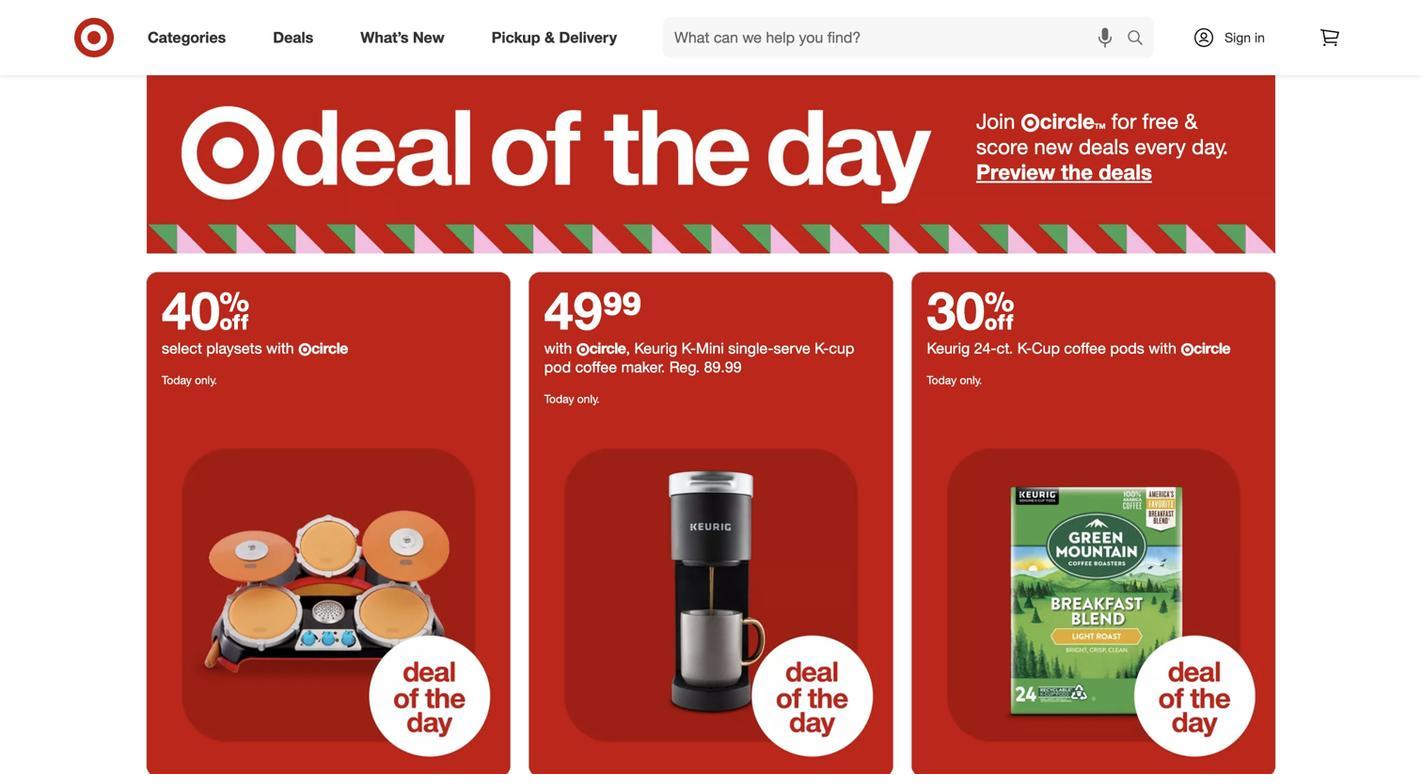 Task type: locate. For each thing, give the bounding box(es) containing it.
49
[[545, 278, 603, 342]]

select
[[162, 339, 202, 358]]

today down 30
[[927, 373, 957, 387]]

49 99
[[545, 278, 642, 342]]

today down pod
[[545, 392, 574, 406]]

k- right ct.
[[1018, 339, 1032, 358]]

keurig
[[635, 339, 678, 358], [927, 339, 970, 358]]

0 horizontal spatial only.
[[195, 373, 217, 387]]

sign in link
[[1177, 17, 1295, 58]]

k-
[[682, 339, 696, 358], [815, 339, 829, 358], [1018, 339, 1032, 358]]

advertisement region
[[147, 0, 1276, 50]]

today only. down the 24-
[[927, 373, 983, 387]]

keurig 24-ct. k-cup coffee pods with
[[927, 339, 1181, 358]]

every
[[1135, 134, 1187, 160]]

pickup & delivery
[[492, 28, 617, 47]]

keurig left the 24-
[[927, 339, 970, 358]]

new
[[1035, 134, 1074, 160]]

for free & score new deals every day. preview the deals
[[977, 108, 1229, 185]]

& right pickup
[[545, 28, 555, 47]]

with up pod
[[545, 339, 577, 358]]

what's
[[361, 28, 409, 47]]

1 horizontal spatial with
[[545, 339, 577, 358]]

today only.
[[162, 373, 217, 387], [927, 373, 983, 387], [545, 392, 600, 406]]

today only. down select
[[162, 373, 217, 387]]

0 horizontal spatial &
[[545, 28, 555, 47]]

k- right the serve
[[815, 339, 829, 358]]

only. down 49 99
[[578, 392, 600, 406]]

sign
[[1225, 29, 1252, 46]]

target deal of the day image
[[147, 70, 1276, 254], [912, 414, 1276, 774], [147, 414, 511, 774], [530, 414, 893, 774]]

today only. down pod
[[545, 392, 600, 406]]

1 horizontal spatial k-
[[815, 339, 829, 358]]

1 horizontal spatial only.
[[578, 392, 600, 406]]

score
[[977, 134, 1029, 160]]

today down select
[[162, 373, 192, 387]]

2 horizontal spatial today
[[927, 373, 957, 387]]

0 vertical spatial &
[[545, 28, 555, 47]]

day.
[[1192, 134, 1229, 160]]

join ◎ circle tm
[[977, 108, 1106, 134]]

cup
[[829, 339, 855, 358]]

40
[[162, 278, 250, 342]]

only.
[[195, 373, 217, 387], [960, 373, 983, 387], [578, 392, 600, 406]]

0 horizontal spatial with
[[266, 339, 294, 358]]

1 vertical spatial &
[[1185, 108, 1198, 134]]

1 horizontal spatial keurig
[[927, 339, 970, 358]]

1 horizontal spatial today
[[545, 392, 574, 406]]

pickup & delivery link
[[476, 17, 641, 58]]

search button
[[1119, 17, 1164, 62]]

2 horizontal spatial k-
[[1018, 339, 1032, 358]]

circle for select playsets with
[[311, 339, 348, 358]]

1 keurig from the left
[[635, 339, 678, 358]]

1 horizontal spatial &
[[1185, 108, 1198, 134]]

only. down select
[[195, 373, 217, 387]]

target deal of the day image for with
[[530, 414, 893, 774]]

only. down the 24-
[[960, 373, 983, 387]]

with
[[266, 339, 294, 358], [545, 339, 577, 358], [1149, 339, 1177, 358]]

0 horizontal spatial keurig
[[635, 339, 678, 358]]

0 horizontal spatial k-
[[682, 339, 696, 358]]

in
[[1255, 29, 1266, 46]]

1 horizontal spatial coffee
[[1065, 339, 1107, 358]]

cup
[[1032, 339, 1061, 358]]

3 with from the left
[[1149, 339, 1177, 358]]

0 horizontal spatial today only.
[[162, 373, 217, 387]]

deals
[[1079, 134, 1130, 160], [1099, 159, 1153, 185]]

&
[[545, 28, 555, 47], [1185, 108, 1198, 134]]

playsets
[[206, 339, 262, 358]]

mini
[[696, 339, 724, 358]]

deals
[[273, 28, 314, 47]]

keurig up maker.
[[635, 339, 678, 358]]

3 k- from the left
[[1018, 339, 1032, 358]]

& right free
[[1185, 108, 1198, 134]]

deals right the at the top
[[1099, 159, 1153, 185]]

with right playsets on the top of page
[[266, 339, 294, 358]]

today
[[162, 373, 192, 387], [927, 373, 957, 387], [545, 392, 574, 406]]

free
[[1143, 108, 1179, 134]]

only. for 30
[[960, 373, 983, 387]]

1 with from the left
[[266, 339, 294, 358]]

coffee right pod
[[576, 358, 617, 376]]

coffee inside , keurig k-mini single-serve k-cup pod coffee maker. reg. 89.99
[[576, 358, 617, 376]]

2 horizontal spatial today only.
[[927, 373, 983, 387]]

1 horizontal spatial today only.
[[545, 392, 600, 406]]

coffee
[[1065, 339, 1107, 358], [576, 358, 617, 376]]

0 horizontal spatial coffee
[[576, 358, 617, 376]]

today only. for 30
[[927, 373, 983, 387]]

k- up reg.
[[682, 339, 696, 358]]

circle
[[1041, 108, 1095, 134], [311, 339, 348, 358], [590, 339, 626, 358], [1194, 339, 1231, 358]]

0 horizontal spatial today
[[162, 373, 192, 387]]

new
[[413, 28, 445, 47]]

deals down tm
[[1079, 134, 1130, 160]]

2 horizontal spatial only.
[[960, 373, 983, 387]]

coffee right cup
[[1065, 339, 1107, 358]]

pod
[[545, 358, 571, 376]]

89.99
[[704, 358, 742, 376]]

with right pods
[[1149, 339, 1177, 358]]

2 horizontal spatial with
[[1149, 339, 1177, 358]]



Task type: vqa. For each thing, say whether or not it's contained in the screenshot.
Purchase
no



Task type: describe. For each thing, give the bounding box(es) containing it.
deals link
[[257, 17, 337, 58]]

2 with from the left
[[545, 339, 577, 358]]

sign in
[[1225, 29, 1266, 46]]

1 k- from the left
[[682, 339, 696, 358]]

◎
[[1022, 113, 1041, 133]]

delivery
[[559, 28, 617, 47]]

tm
[[1095, 122, 1106, 131]]

pods
[[1111, 339, 1145, 358]]

single-
[[729, 339, 774, 358]]

the
[[1062, 159, 1094, 185]]

select playsets with
[[162, 339, 298, 358]]

reg.
[[670, 358, 700, 376]]

today only. for 40
[[162, 373, 217, 387]]

today for 40
[[162, 373, 192, 387]]

join
[[977, 108, 1016, 134]]

categories
[[148, 28, 226, 47]]

30
[[927, 278, 1015, 342]]

circle for keurig 24-ct. k-cup coffee pods with
[[1194, 339, 1231, 358]]

circle for with
[[590, 339, 626, 358]]

what's new
[[361, 28, 445, 47]]

for
[[1112, 108, 1137, 134]]

2 k- from the left
[[815, 339, 829, 358]]

target deal of the day image for keurig 24-ct. k-cup coffee pods with
[[912, 414, 1276, 774]]

, keurig k-mini single-serve k-cup pod coffee maker. reg. 89.99
[[545, 339, 855, 376]]

2 keurig from the left
[[927, 339, 970, 358]]

search
[[1119, 30, 1164, 49]]

& inside for free & score new deals every day. preview the deals
[[1185, 108, 1198, 134]]

serve
[[774, 339, 811, 358]]

categories link
[[132, 17, 250, 58]]

today for 30
[[927, 373, 957, 387]]

keurig inside , keurig k-mini single-serve k-cup pod coffee maker. reg. 89.99
[[635, 339, 678, 358]]

99
[[603, 278, 642, 342]]

preview
[[977, 159, 1056, 185]]

only. for 40
[[195, 373, 217, 387]]

target deal of the day image for select playsets with
[[147, 414, 511, 774]]

What can we help you find? suggestions appear below search field
[[663, 17, 1132, 58]]

24-
[[975, 339, 997, 358]]

maker.
[[622, 358, 666, 376]]

,
[[626, 339, 630, 358]]

ct.
[[997, 339, 1014, 358]]

pickup
[[492, 28, 541, 47]]

what's new link
[[345, 17, 468, 58]]



